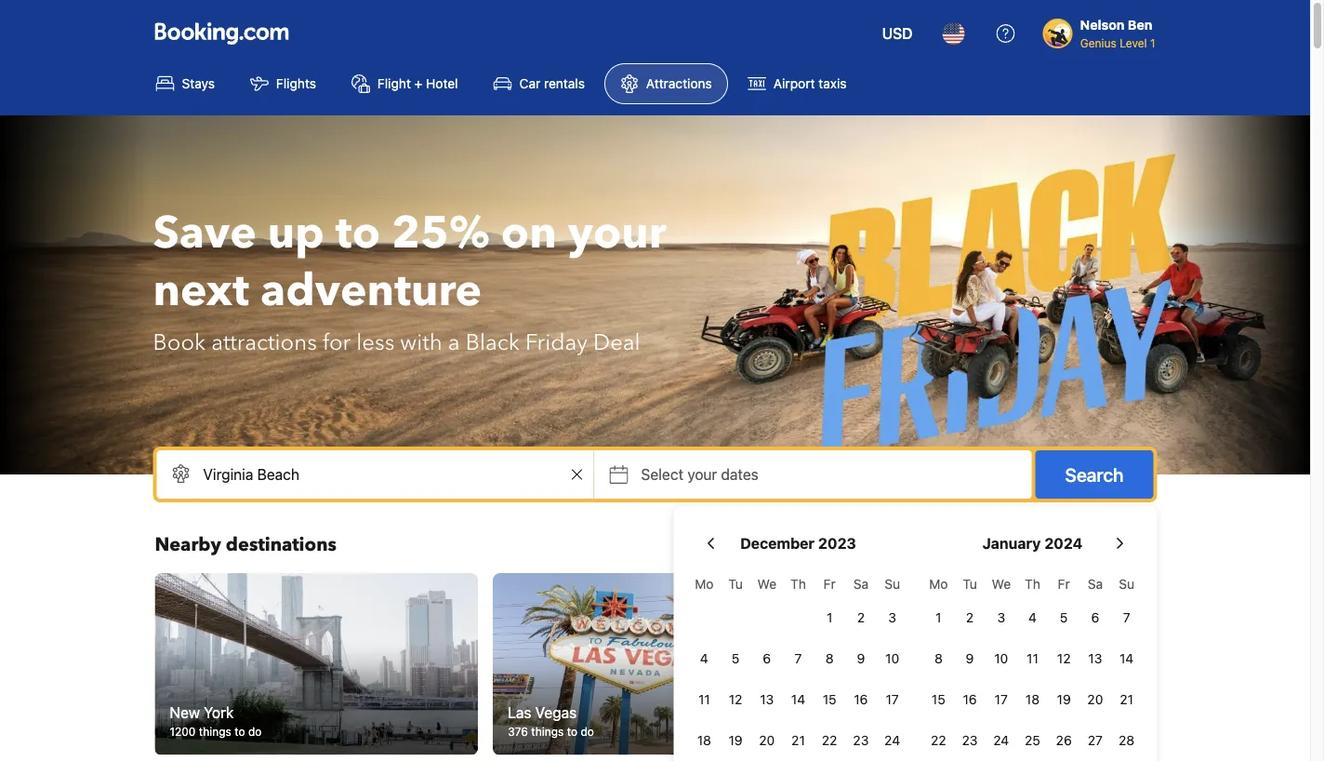 Task type: vqa. For each thing, say whether or not it's contained in the screenshot.


Task type: describe. For each thing, give the bounding box(es) containing it.
2 December 2023 checkbox
[[846, 599, 877, 636]]

12 January 2024 checkbox
[[1049, 640, 1080, 677]]

5 January 2024 checkbox
[[1049, 599, 1080, 636]]

27
[[1088, 733, 1103, 748]]

9 for 9 option on the right bottom of the page
[[857, 651, 866, 666]]

sa for 2024
[[1088, 576, 1104, 592]]

things for west
[[867, 725, 900, 738]]

24 for "24 january 2024" option
[[994, 733, 1010, 748]]

7 for 7 january 2024 checkbox
[[1124, 610, 1131, 625]]

to for new york
[[235, 725, 245, 738]]

car
[[520, 76, 541, 91]]

select
[[642, 466, 684, 483]]

car rentals
[[520, 76, 585, 91]]

2 for january 2024
[[967, 610, 974, 625]]

3 January 2024 checkbox
[[986, 599, 1018, 636]]

on
[[501, 203, 557, 264]]

4 for the 4 january 2024 "checkbox"
[[1029, 610, 1037, 625]]

5 for 5 checkbox
[[732, 651, 740, 666]]

3 December 2023 checkbox
[[877, 599, 909, 636]]

things for york
[[199, 725, 231, 738]]

usd button
[[871, 11, 925, 56]]

key west image
[[832, 573, 1155, 755]]

las vegas 376 things to do
[[508, 703, 594, 738]]

attractions
[[647, 76, 712, 91]]

16 December 2023 checkbox
[[846, 681, 877, 718]]

save
[[153, 203, 257, 264]]

key west 118 things to do
[[846, 703, 930, 738]]

su for 2024
[[1119, 576, 1135, 592]]

las vegas image
[[493, 573, 817, 755]]

4 January 2024 checkbox
[[1018, 599, 1049, 636]]

stays link
[[140, 63, 231, 104]]

19 for 19 december 2023 option
[[729, 733, 743, 748]]

2 January 2024 checkbox
[[955, 599, 986, 636]]

level
[[1120, 36, 1148, 49]]

2023
[[819, 535, 857, 552]]

do for york
[[248, 725, 262, 738]]

2024
[[1045, 535, 1083, 552]]

black
[[466, 327, 520, 358]]

19 for 19 checkbox
[[1058, 692, 1072, 707]]

14 January 2024 checkbox
[[1112, 640, 1143, 677]]

11 December 2023 checkbox
[[689, 681, 720, 718]]

search button
[[1036, 450, 1154, 499]]

airport taxis link
[[732, 63, 863, 104]]

things for vegas
[[532, 725, 564, 738]]

tu for december
[[729, 576, 743, 592]]

+
[[415, 76, 423, 91]]

fr for 2024
[[1058, 576, 1071, 592]]

12 for 12 december 2023 option
[[729, 692, 743, 707]]

14 December 2023 checkbox
[[783, 681, 814, 718]]

23 January 2024 checkbox
[[955, 722, 986, 759]]

attractions link
[[605, 63, 728, 104]]

14 for the '14' checkbox
[[792, 692, 806, 707]]

16 for 16 january 2024 "checkbox"
[[963, 692, 977, 707]]

4 December 2023 checkbox
[[689, 640, 720, 677]]

do for west
[[916, 725, 930, 738]]

dates
[[721, 466, 759, 483]]

18 for '18 december 2023' "checkbox"
[[698, 733, 712, 748]]

usd
[[883, 25, 913, 42]]

24 December 2023 checkbox
[[877, 722, 909, 759]]

flights
[[276, 76, 316, 91]]

20 December 2023 checkbox
[[752, 722, 783, 759]]

1 inside nelson ben genius level 1
[[1151, 36, 1156, 49]]

18 January 2024 checkbox
[[1018, 681, 1049, 718]]

flights link
[[234, 63, 332, 104]]

6 January 2024 checkbox
[[1080, 599, 1112, 636]]

1 January 2024 checkbox
[[923, 599, 955, 636]]

attractions
[[212, 327, 317, 358]]

key
[[846, 703, 871, 721]]

las
[[508, 703, 532, 721]]

22 December 2023 checkbox
[[814, 722, 846, 759]]

17 January 2024 checkbox
[[986, 681, 1018, 718]]

3 for january 2024
[[998, 610, 1006, 625]]

tu for january
[[963, 576, 978, 592]]

vegas
[[536, 703, 577, 721]]

york
[[204, 703, 234, 721]]

your account menu nelson ben genius level 1 element
[[1044, 8, 1163, 51]]

17 for 17 december 2023 checkbox
[[886, 692, 899, 707]]

28
[[1119, 733, 1135, 748]]

28 January 2024 checkbox
[[1112, 722, 1143, 759]]

january
[[983, 535, 1042, 552]]

nearby
[[155, 532, 221, 558]]

airport
[[774, 76, 815, 91]]

ben
[[1129, 17, 1153, 33]]

december
[[741, 535, 815, 552]]

21 for 21 december 2023 option
[[792, 733, 806, 748]]

17 December 2023 checkbox
[[877, 681, 909, 718]]

13 January 2024 checkbox
[[1080, 640, 1112, 677]]

to inside save up to 25% on your next adventure book attractions for less with a black friday deal
[[336, 203, 381, 264]]

8 for '8' option
[[826, 651, 834, 666]]

22 January 2024 checkbox
[[923, 722, 955, 759]]

flight + hotel link
[[336, 63, 474, 104]]

10 December 2023 checkbox
[[877, 640, 909, 677]]

7 for 7 december 2023 checkbox on the bottom right of the page
[[795, 651, 802, 666]]

118
[[846, 725, 864, 738]]

save up to 25% on your next adventure book attractions for less with a black friday deal
[[153, 203, 667, 358]]

1 for january 2024
[[936, 610, 942, 625]]

nelson ben genius level 1
[[1081, 17, 1156, 49]]

26
[[1057, 733, 1072, 748]]

12 December 2023 checkbox
[[720, 681, 752, 718]]

airport taxis
[[774, 76, 847, 91]]

25 January 2024 checkbox
[[1018, 722, 1049, 759]]

Where are you going? search field
[[157, 450, 594, 499]]

to for key west
[[903, 725, 913, 738]]



Task type: locate. For each thing, give the bounding box(es) containing it.
16 for 16 option
[[854, 692, 868, 707]]

2 8 from the left
[[935, 651, 943, 666]]

1 vertical spatial 18
[[698, 733, 712, 748]]

mo up 1 january 2024 checkbox
[[930, 576, 948, 592]]

0 horizontal spatial 3
[[889, 610, 897, 625]]

3 things from the left
[[867, 725, 900, 738]]

16 inside "checkbox"
[[963, 692, 977, 707]]

0 vertical spatial 20
[[1088, 692, 1104, 707]]

14 inside option
[[1120, 651, 1134, 666]]

0 vertical spatial 18
[[1026, 692, 1040, 707]]

22 left '118'
[[822, 733, 838, 748]]

to inside las vegas 376 things to do
[[567, 725, 578, 738]]

to for las vegas
[[567, 725, 578, 738]]

1 horizontal spatial 13
[[1089, 651, 1103, 666]]

19
[[1058, 692, 1072, 707], [729, 733, 743, 748]]

hotel
[[426, 76, 458, 91]]

fr up 1 option
[[824, 576, 836, 592]]

th
[[791, 576, 807, 592], [1025, 576, 1041, 592]]

do for vegas
[[581, 725, 594, 738]]

2 24 from the left
[[994, 733, 1010, 748]]

15
[[823, 692, 837, 707], [932, 692, 946, 707]]

4 inside option
[[701, 651, 709, 666]]

15 for 15 december 2023 option
[[823, 692, 837, 707]]

your left "dates"
[[688, 466, 718, 483]]

9 for 9 january 2024 option
[[966, 651, 975, 666]]

6 for 6 "option"
[[763, 651, 771, 666]]

tu down december
[[729, 576, 743, 592]]

0 vertical spatial 19
[[1058, 692, 1072, 707]]

23 down key
[[854, 733, 869, 748]]

0 horizontal spatial 22
[[822, 733, 838, 748]]

23
[[854, 733, 869, 748], [963, 733, 978, 748]]

5 right the 4 january 2024 "checkbox"
[[1061, 610, 1069, 625]]

0 horizontal spatial 8
[[826, 651, 834, 666]]

1 3 from the left
[[889, 610, 897, 625]]

16
[[854, 692, 868, 707], [963, 692, 977, 707]]

to inside key west 118 things to do
[[903, 725, 913, 738]]

11 for 11 'checkbox'
[[1027, 651, 1039, 666]]

1 inside option
[[827, 610, 833, 625]]

th down december 2023
[[791, 576, 807, 592]]

0 horizontal spatial 12
[[729, 692, 743, 707]]

0 horizontal spatial 4
[[701, 651, 709, 666]]

to down west
[[903, 725, 913, 738]]

18 right 17 option
[[1026, 692, 1040, 707]]

to right 1200
[[235, 725, 245, 738]]

for
[[323, 327, 351, 358]]

10
[[886, 651, 900, 666], [995, 651, 1009, 666]]

11
[[1027, 651, 1039, 666], [699, 692, 711, 707]]

1 vertical spatial 4
[[701, 651, 709, 666]]

flight + hotel
[[378, 76, 458, 91]]

9 inside option
[[857, 651, 866, 666]]

booking.com image
[[155, 22, 289, 45]]

car rentals link
[[478, 63, 601, 104]]

7 January 2024 checkbox
[[1112, 599, 1143, 636]]

0 horizontal spatial 2
[[858, 610, 865, 625]]

16 right 15 january 2024 checkbox
[[963, 692, 977, 707]]

0 horizontal spatial sa
[[854, 576, 869, 592]]

0 horizontal spatial mo
[[695, 576, 714, 592]]

1 17 from the left
[[886, 692, 899, 707]]

21 left the 22 checkbox
[[792, 733, 806, 748]]

17 right 16 january 2024 "checkbox"
[[995, 692, 1008, 707]]

13 left the '14' checkbox
[[760, 692, 774, 707]]

1 vertical spatial 20
[[759, 733, 775, 748]]

4 inside "checkbox"
[[1029, 610, 1037, 625]]

21 December 2023 checkbox
[[783, 722, 814, 759]]

2 sa from the left
[[1088, 576, 1104, 592]]

2 inside option
[[858, 610, 865, 625]]

0 horizontal spatial grid
[[689, 566, 909, 761]]

15 January 2024 checkbox
[[923, 681, 955, 718]]

8 December 2023 checkbox
[[814, 640, 846, 677]]

1 vertical spatial your
[[688, 466, 718, 483]]

1 things from the left
[[199, 725, 231, 738]]

7
[[1124, 610, 1131, 625], [795, 651, 802, 666]]

18 December 2023 checkbox
[[689, 722, 720, 759]]

to right 'up'
[[336, 203, 381, 264]]

su for 2023
[[885, 576, 901, 592]]

20 right 19 checkbox
[[1088, 692, 1104, 707]]

0 horizontal spatial 13
[[760, 692, 774, 707]]

1 16 from the left
[[854, 692, 868, 707]]

new
[[170, 703, 200, 721]]

3 for december 2023
[[889, 610, 897, 625]]

0 horizontal spatial 1
[[827, 610, 833, 625]]

1 horizontal spatial 9
[[966, 651, 975, 666]]

new york 1200 things to do
[[170, 703, 262, 738]]

2 22 from the left
[[931, 733, 947, 748]]

4 left 5 checkbox
[[701, 651, 709, 666]]

sa
[[854, 576, 869, 592], [1088, 576, 1104, 592]]

tu
[[729, 576, 743, 592], [963, 576, 978, 592]]

16 right 15 december 2023 option
[[854, 692, 868, 707]]

we up "3 january 2024" option
[[992, 576, 1011, 592]]

13
[[1089, 651, 1103, 666], [760, 692, 774, 707]]

21 inside 'checkbox'
[[1120, 692, 1134, 707]]

10 January 2024 checkbox
[[986, 640, 1018, 677]]

your right "on"
[[568, 203, 667, 264]]

0 horizontal spatial th
[[791, 576, 807, 592]]

1 fr from the left
[[824, 576, 836, 592]]

1 horizontal spatial 5
[[1061, 610, 1069, 625]]

rentals
[[544, 76, 585, 91]]

2 for december 2023
[[858, 610, 865, 625]]

2 horizontal spatial 1
[[1151, 36, 1156, 49]]

2
[[858, 610, 865, 625], [967, 610, 974, 625]]

13 for 13 checkbox
[[760, 692, 774, 707]]

0 horizontal spatial your
[[568, 203, 667, 264]]

12 inside option
[[729, 692, 743, 707]]

1 vertical spatial 12
[[729, 692, 743, 707]]

friday
[[526, 327, 588, 358]]

su
[[885, 576, 901, 592], [1119, 576, 1135, 592]]

1 horizontal spatial th
[[1025, 576, 1041, 592]]

new york image
[[155, 573, 478, 755]]

7 inside checkbox
[[1124, 610, 1131, 625]]

sa up 2 december 2023 option at the bottom of page
[[854, 576, 869, 592]]

18 for 18 january 2024 option
[[1026, 692, 1040, 707]]

grid for january
[[923, 566, 1143, 761]]

2 th from the left
[[1025, 576, 1041, 592]]

1 horizontal spatial 22
[[931, 733, 947, 748]]

5
[[1061, 610, 1069, 625], [732, 651, 740, 666]]

2 horizontal spatial things
[[867, 725, 900, 738]]

2 16 from the left
[[963, 692, 977, 707]]

1
[[1151, 36, 1156, 49], [827, 610, 833, 625], [936, 610, 942, 625]]

1 horizontal spatial sa
[[1088, 576, 1104, 592]]

17 for 17 option
[[995, 692, 1008, 707]]

0 horizontal spatial fr
[[824, 576, 836, 592]]

stays
[[182, 76, 215, 91]]

2 right 1 option
[[858, 610, 865, 625]]

20 January 2024 checkbox
[[1080, 681, 1112, 718]]

1 23 from the left
[[854, 733, 869, 748]]

th for december
[[791, 576, 807, 592]]

5 inside 5 checkbox
[[1061, 610, 1069, 625]]

6
[[1092, 610, 1100, 625], [763, 651, 771, 666]]

0 horizontal spatial 11
[[699, 692, 711, 707]]

1 do from the left
[[248, 725, 262, 738]]

21
[[1120, 692, 1134, 707], [792, 733, 806, 748]]

8 left 9 january 2024 option
[[935, 651, 943, 666]]

10 right 9 january 2024 option
[[995, 651, 1009, 666]]

11 inside 'checkbox'
[[1027, 651, 1039, 666]]

do right 376
[[581, 725, 594, 738]]

13 inside checkbox
[[760, 692, 774, 707]]

19 December 2023 checkbox
[[720, 722, 752, 759]]

do inside key west 118 things to do
[[916, 725, 930, 738]]

deal
[[594, 327, 641, 358]]

376
[[508, 725, 528, 738]]

grid for december
[[689, 566, 909, 761]]

9 right '8' option
[[857, 651, 866, 666]]

5 left 6 "option"
[[732, 651, 740, 666]]

11 right 10 option
[[1027, 651, 1039, 666]]

1 grid from the left
[[689, 566, 909, 761]]

to inside new york 1200 things to do
[[235, 725, 245, 738]]

1 vertical spatial 6
[[763, 651, 771, 666]]

do inside las vegas 376 things to do
[[581, 725, 594, 738]]

6 right 5 checkbox on the right bottom
[[1092, 610, 1100, 625]]

1 horizontal spatial 21
[[1120, 692, 1134, 707]]

2 tu from the left
[[963, 576, 978, 592]]

book
[[153, 327, 206, 358]]

we for december 2023
[[758, 576, 777, 592]]

11 inside option
[[699, 692, 711, 707]]

0 vertical spatial 6
[[1092, 610, 1100, 625]]

2 9 from the left
[[966, 651, 975, 666]]

1 horizontal spatial things
[[532, 725, 564, 738]]

14 right 13 option at the bottom right of the page
[[1120, 651, 1134, 666]]

1 right level
[[1151, 36, 1156, 49]]

20 inside checkbox
[[759, 733, 775, 748]]

2 10 from the left
[[995, 651, 1009, 666]]

we down december
[[758, 576, 777, 592]]

0 horizontal spatial 21
[[792, 733, 806, 748]]

25%
[[392, 203, 490, 264]]

9 right 8 january 2024 'checkbox'
[[966, 651, 975, 666]]

14 inside checkbox
[[792, 692, 806, 707]]

1 horizontal spatial 10
[[995, 651, 1009, 666]]

1 22 from the left
[[822, 733, 838, 748]]

14 right 13 checkbox
[[792, 692, 806, 707]]

3 do from the left
[[916, 725, 930, 738]]

1 sa from the left
[[854, 576, 869, 592]]

1 horizontal spatial 7
[[1124, 610, 1131, 625]]

7 inside checkbox
[[795, 651, 802, 666]]

0 horizontal spatial 17
[[886, 692, 899, 707]]

1 horizontal spatial 19
[[1058, 692, 1072, 707]]

1 tu from the left
[[729, 576, 743, 592]]

4
[[1029, 610, 1037, 625], [701, 651, 709, 666]]

things
[[199, 725, 231, 738], [532, 725, 564, 738], [867, 725, 900, 738]]

14 for 14 january 2024 option
[[1120, 651, 1134, 666]]

2 grid from the left
[[923, 566, 1143, 761]]

9 December 2023 checkbox
[[846, 640, 877, 677]]

2 15 from the left
[[932, 692, 946, 707]]

8 inside 'checkbox'
[[935, 651, 943, 666]]

2 inside checkbox
[[967, 610, 974, 625]]

1 horizontal spatial 6
[[1092, 610, 1100, 625]]

to
[[336, 203, 381, 264], [235, 725, 245, 738], [567, 725, 578, 738], [903, 725, 913, 738]]

16 January 2024 checkbox
[[955, 681, 986, 718]]

23 inside 'checkbox'
[[963, 733, 978, 748]]

12 right 11 'checkbox'
[[1058, 651, 1071, 666]]

5 for 5 checkbox on the right bottom
[[1061, 610, 1069, 625]]

22
[[822, 733, 838, 748], [931, 733, 947, 748]]

1 horizontal spatial 18
[[1026, 692, 1040, 707]]

1 horizontal spatial 15
[[932, 692, 946, 707]]

do right 1200
[[248, 725, 262, 738]]

3 right 2 checkbox
[[998, 610, 1006, 625]]

up
[[268, 203, 325, 264]]

13 right 12 january 2024 checkbox
[[1089, 651, 1103, 666]]

20 inside option
[[1088, 692, 1104, 707]]

things down west
[[867, 725, 900, 738]]

9
[[857, 651, 866, 666], [966, 651, 975, 666]]

december 2023
[[741, 535, 857, 552]]

6 inside 6 "option"
[[763, 651, 771, 666]]

your inside save up to 25% on your next adventure book attractions for less with a black friday deal
[[568, 203, 667, 264]]

6 for 6 january 2024 checkbox
[[1092, 610, 1100, 625]]

to down vegas
[[567, 725, 578, 738]]

20 for 20 january 2024 option
[[1088, 692, 1104, 707]]

3 inside option
[[998, 610, 1006, 625]]

14
[[1120, 651, 1134, 666], [792, 692, 806, 707]]

17 inside option
[[995, 692, 1008, 707]]

1 horizontal spatial we
[[992, 576, 1011, 592]]

15 left 16 january 2024 "checkbox"
[[932, 692, 946, 707]]

24 for 24 option
[[885, 733, 901, 748]]

6 December 2023 checkbox
[[752, 640, 783, 677]]

2 do from the left
[[581, 725, 594, 738]]

0 horizontal spatial 23
[[854, 733, 869, 748]]

nearby destinations
[[155, 532, 337, 558]]

15 inside option
[[823, 692, 837, 707]]

0 vertical spatial your
[[568, 203, 667, 264]]

4 right "3 january 2024" option
[[1029, 610, 1037, 625]]

7 right 6 january 2024 checkbox
[[1124, 610, 1131, 625]]

with
[[400, 327, 443, 358]]

0 horizontal spatial 6
[[763, 651, 771, 666]]

24 January 2024 checkbox
[[986, 722, 1018, 759]]

1 horizontal spatial 24
[[994, 733, 1010, 748]]

1 th from the left
[[791, 576, 807, 592]]

1 15 from the left
[[823, 692, 837, 707]]

do inside new york 1200 things to do
[[248, 725, 262, 738]]

12
[[1058, 651, 1071, 666], [729, 692, 743, 707]]

1 horizontal spatial 14
[[1120, 651, 1134, 666]]

0 vertical spatial 12
[[1058, 651, 1071, 666]]

grid
[[689, 566, 909, 761], [923, 566, 1143, 761]]

su up 3 checkbox
[[885, 576, 901, 592]]

0 vertical spatial 21
[[1120, 692, 1134, 707]]

5 inside 5 checkbox
[[732, 651, 740, 666]]

mo
[[695, 576, 714, 592], [930, 576, 948, 592]]

1 vertical spatial 5
[[732, 651, 740, 666]]

mo up 4 option
[[695, 576, 714, 592]]

8 January 2024 checkbox
[[923, 640, 955, 677]]

1 horizontal spatial your
[[688, 466, 718, 483]]

20 for the 20 december 2023 checkbox
[[759, 733, 775, 748]]

things down vegas
[[532, 725, 564, 738]]

22 for the 22 checkbox
[[822, 733, 838, 748]]

12 inside checkbox
[[1058, 651, 1071, 666]]

th up the 4 january 2024 "checkbox"
[[1025, 576, 1041, 592]]

11 for 11 option
[[699, 692, 711, 707]]

1 vertical spatial 7
[[795, 651, 802, 666]]

next
[[153, 261, 249, 321]]

adventure
[[260, 261, 482, 321]]

9 January 2024 checkbox
[[955, 640, 986, 677]]

13 December 2023 checkbox
[[752, 681, 783, 718]]

19 inside checkbox
[[1058, 692, 1072, 707]]

4 for 4 option
[[701, 651, 709, 666]]

0 vertical spatial 11
[[1027, 651, 1039, 666]]

2 su from the left
[[1119, 576, 1135, 592]]

7 left '8' option
[[795, 651, 802, 666]]

1 we from the left
[[758, 576, 777, 592]]

2 3 from the left
[[998, 610, 1006, 625]]

18 inside 18 january 2024 option
[[1026, 692, 1040, 707]]

1 2 from the left
[[858, 610, 865, 625]]

0 horizontal spatial 9
[[857, 651, 866, 666]]

13 for 13 option at the bottom right of the page
[[1089, 651, 1103, 666]]

23 inside checkbox
[[854, 733, 869, 748]]

1 24 from the left
[[885, 733, 901, 748]]

january 2024
[[983, 535, 1083, 552]]

1 horizontal spatial 16
[[963, 692, 977, 707]]

1 9 from the left
[[857, 651, 866, 666]]

2 we from the left
[[992, 576, 1011, 592]]

17 inside checkbox
[[886, 692, 899, 707]]

18 inside '18 december 2023' "checkbox"
[[698, 733, 712, 748]]

20 right 19 december 2023 option
[[759, 733, 775, 748]]

1 horizontal spatial 20
[[1088, 692, 1104, 707]]

0 horizontal spatial 24
[[885, 733, 901, 748]]

things inside key west 118 things to do
[[867, 725, 900, 738]]

23 for 23 december 2023 checkbox
[[854, 733, 869, 748]]

3 inside checkbox
[[889, 610, 897, 625]]

11 left 12 december 2023 option
[[699, 692, 711, 707]]

1 horizontal spatial mo
[[930, 576, 948, 592]]

1 horizontal spatial 2
[[967, 610, 974, 625]]

22 for 22 january 2024 option
[[931, 733, 947, 748]]

1 horizontal spatial 12
[[1058, 651, 1071, 666]]

1200
[[170, 725, 196, 738]]

2 things from the left
[[532, 725, 564, 738]]

0 horizontal spatial 7
[[795, 651, 802, 666]]

1 horizontal spatial 11
[[1027, 651, 1039, 666]]

1 vertical spatial 19
[[729, 733, 743, 748]]

2 right 1 january 2024 checkbox
[[967, 610, 974, 625]]

th for january
[[1025, 576, 1041, 592]]

a
[[448, 327, 460, 358]]

23 December 2023 checkbox
[[846, 722, 877, 759]]

24 down west
[[885, 733, 901, 748]]

do right 24 option
[[916, 725, 930, 738]]

2 fr from the left
[[1058, 576, 1071, 592]]

0 vertical spatial 5
[[1061, 610, 1069, 625]]

0 horizontal spatial 20
[[759, 733, 775, 748]]

1 horizontal spatial 8
[[935, 651, 943, 666]]

12 for 12 january 2024 checkbox
[[1058, 651, 1071, 666]]

su up 7 january 2024 checkbox
[[1119, 576, 1135, 592]]

do
[[248, 725, 262, 738], [581, 725, 594, 738], [916, 725, 930, 738]]

1 horizontal spatial su
[[1119, 576, 1135, 592]]

select your dates
[[642, 466, 759, 483]]

1 left 2 checkbox
[[936, 610, 942, 625]]

0 horizontal spatial 16
[[854, 692, 868, 707]]

15 inside checkbox
[[932, 692, 946, 707]]

19 January 2024 checkbox
[[1049, 681, 1080, 718]]

17 right 16 option
[[886, 692, 899, 707]]

22 inside option
[[931, 733, 947, 748]]

8 right 7 december 2023 checkbox on the bottom right of the page
[[826, 651, 834, 666]]

6 inside 6 january 2024 checkbox
[[1092, 610, 1100, 625]]

15 December 2023 checkbox
[[814, 681, 846, 718]]

18 left 19 december 2023 option
[[698, 733, 712, 748]]

23 right 22 january 2024 option
[[963, 733, 978, 748]]

1 horizontal spatial tu
[[963, 576, 978, 592]]

24 right 23 'checkbox'
[[994, 733, 1010, 748]]

0 vertical spatial 14
[[1120, 651, 1134, 666]]

2 23 from the left
[[963, 733, 978, 748]]

1 horizontal spatial do
[[581, 725, 594, 738]]

1 vertical spatial 13
[[760, 692, 774, 707]]

genius
[[1081, 36, 1117, 49]]

1 horizontal spatial 3
[[998, 610, 1006, 625]]

19 right 18 january 2024 option
[[1058, 692, 1072, 707]]

2 horizontal spatial do
[[916, 725, 930, 738]]

12 left 13 checkbox
[[729, 692, 743, 707]]

1 for december 2023
[[827, 610, 833, 625]]

0 horizontal spatial 18
[[698, 733, 712, 748]]

11 January 2024 checkbox
[[1018, 640, 1049, 677]]

9 inside option
[[966, 651, 975, 666]]

13 inside option
[[1089, 651, 1103, 666]]

24
[[885, 733, 901, 748], [994, 733, 1010, 748]]

1 8 from the left
[[826, 651, 834, 666]]

0 horizontal spatial 14
[[792, 692, 806, 707]]

we for january 2024
[[992, 576, 1011, 592]]

8 for 8 january 2024 'checkbox'
[[935, 651, 943, 666]]

17
[[886, 692, 899, 707], [995, 692, 1008, 707]]

0 horizontal spatial 15
[[823, 692, 837, 707]]

west
[[875, 703, 909, 721]]

1 horizontal spatial grid
[[923, 566, 1143, 761]]

15 right the '14' checkbox
[[823, 692, 837, 707]]

22 inside checkbox
[[822, 733, 838, 748]]

0 horizontal spatial 10
[[886, 651, 900, 666]]

1 horizontal spatial 4
[[1029, 610, 1037, 625]]

0 horizontal spatial 19
[[729, 733, 743, 748]]

7 December 2023 checkbox
[[783, 640, 814, 677]]

1 horizontal spatial fr
[[1058, 576, 1071, 592]]

things inside las vegas 376 things to do
[[532, 725, 564, 738]]

27 January 2024 checkbox
[[1080, 722, 1112, 759]]

1 horizontal spatial 1
[[936, 610, 942, 625]]

0 horizontal spatial things
[[199, 725, 231, 738]]

1 December 2023 checkbox
[[814, 599, 846, 636]]

21 January 2024 checkbox
[[1112, 681, 1143, 718]]

0 horizontal spatial tu
[[729, 576, 743, 592]]

nelson
[[1081, 17, 1125, 33]]

sa up 6 january 2024 checkbox
[[1088, 576, 1104, 592]]

16 inside option
[[854, 692, 868, 707]]

2 17 from the left
[[995, 692, 1008, 707]]

21 right 20 january 2024 option
[[1120, 692, 1134, 707]]

2 mo from the left
[[930, 576, 948, 592]]

sa for 2023
[[854, 576, 869, 592]]

10 right 9 option on the right bottom of the page
[[886, 651, 900, 666]]

things inside new york 1200 things to do
[[199, 725, 231, 738]]

21 for 21 'checkbox'
[[1120, 692, 1134, 707]]

1 left 2 december 2023 option at the bottom of page
[[827, 610, 833, 625]]

26 January 2024 checkbox
[[1049, 722, 1080, 759]]

3 right 2 december 2023 option at the bottom of page
[[889, 610, 897, 625]]

search
[[1066, 463, 1124, 485]]

flight
[[378, 76, 411, 91]]

20
[[1088, 692, 1104, 707], [759, 733, 775, 748]]

mo for december
[[695, 576, 714, 592]]

25
[[1025, 733, 1041, 748]]

19 inside option
[[729, 733, 743, 748]]

22 left 23 'checkbox'
[[931, 733, 947, 748]]

your
[[568, 203, 667, 264], [688, 466, 718, 483]]

5 December 2023 checkbox
[[720, 640, 752, 677]]

0 vertical spatial 4
[[1029, 610, 1037, 625]]

fr up 5 checkbox on the right bottom
[[1058, 576, 1071, 592]]

0 horizontal spatial su
[[885, 576, 901, 592]]

1 mo from the left
[[695, 576, 714, 592]]

19 right '18 december 2023' "checkbox"
[[729, 733, 743, 748]]

1 vertical spatial 21
[[792, 733, 806, 748]]

23 for 23 'checkbox'
[[963, 733, 978, 748]]

8 inside option
[[826, 651, 834, 666]]

0 vertical spatial 13
[[1089, 651, 1103, 666]]

we
[[758, 576, 777, 592], [992, 576, 1011, 592]]

1 vertical spatial 11
[[699, 692, 711, 707]]

1 su from the left
[[885, 576, 901, 592]]

taxis
[[819, 76, 847, 91]]

less
[[357, 327, 395, 358]]

things down york
[[199, 725, 231, 738]]

1 horizontal spatial 17
[[995, 692, 1008, 707]]

0 horizontal spatial 5
[[732, 651, 740, 666]]

0 horizontal spatial we
[[758, 576, 777, 592]]

15 for 15 january 2024 checkbox
[[932, 692, 946, 707]]

mo for january
[[930, 576, 948, 592]]

1 horizontal spatial 23
[[963, 733, 978, 748]]

6 right 5 checkbox
[[763, 651, 771, 666]]

2 2 from the left
[[967, 610, 974, 625]]

fr for 2023
[[824, 576, 836, 592]]

1 10 from the left
[[886, 651, 900, 666]]

tu up 2 checkbox
[[963, 576, 978, 592]]

8
[[826, 651, 834, 666], [935, 651, 943, 666]]

18
[[1026, 692, 1040, 707], [698, 733, 712, 748]]

1 vertical spatial 14
[[792, 692, 806, 707]]

0 vertical spatial 7
[[1124, 610, 1131, 625]]

0 horizontal spatial do
[[248, 725, 262, 738]]

21 inside option
[[792, 733, 806, 748]]

destinations
[[226, 532, 337, 558]]

1 inside checkbox
[[936, 610, 942, 625]]



